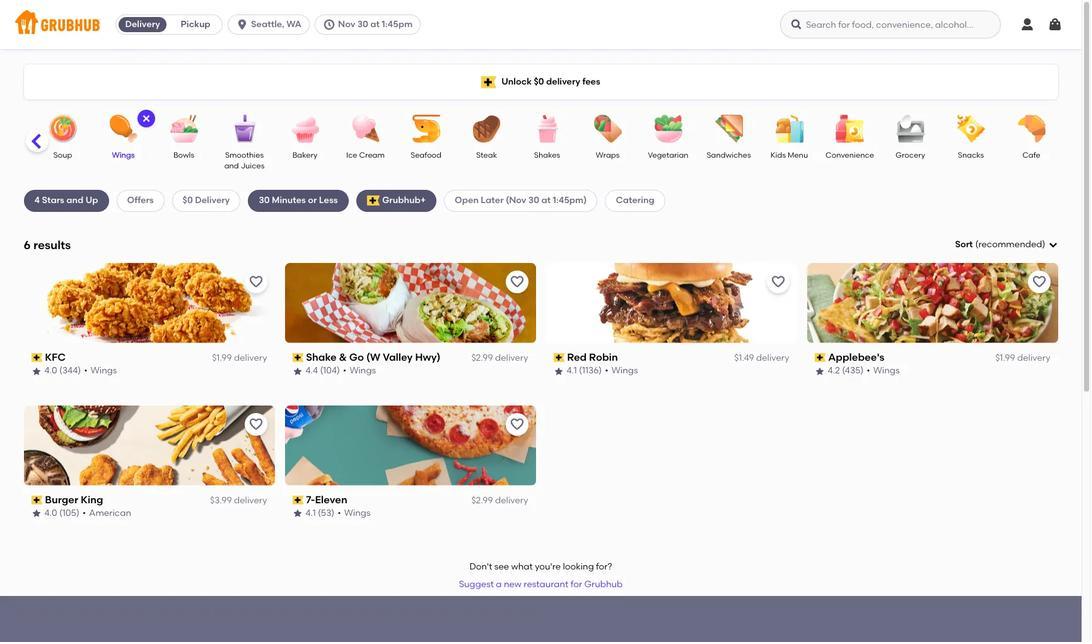 Task type: locate. For each thing, give the bounding box(es) containing it.
2 $1.99 from the left
[[996, 353, 1016, 364]]

subscription pass image for 7-eleven
[[293, 496, 304, 505]]

wings down eleven
[[345, 508, 371, 519]]

grocery
[[896, 151, 926, 160]]

menu
[[788, 151, 809, 160]]

subscription pass image left 7-
[[293, 496, 304, 505]]

subscription pass image
[[31, 354, 42, 362], [554, 354, 565, 362], [293, 496, 304, 505]]

1 vertical spatial and
[[66, 195, 84, 206]]

bowls image
[[162, 115, 206, 143]]

2 horizontal spatial 30
[[529, 195, 540, 206]]

snacks
[[959, 151, 985, 160]]

0 vertical spatial $2.99 delivery
[[472, 353, 529, 364]]

1 horizontal spatial $0
[[534, 76, 544, 87]]

wings for red robin
[[612, 366, 638, 376]]

$1.49
[[735, 353, 755, 364]]

• wings down robin
[[605, 366, 638, 376]]

smoothies and juices image
[[223, 115, 267, 143]]

1 horizontal spatial 30
[[358, 19, 369, 30]]

2 $2.99 delivery from the top
[[472, 495, 529, 506]]

wraps
[[596, 151, 620, 160]]

none field containing sort
[[956, 239, 1059, 251]]

sort
[[956, 239, 974, 250]]

1 vertical spatial 4.1
[[306, 508, 316, 519]]

1 horizontal spatial save this restaurant image
[[510, 274, 525, 290]]

svg image inside nov 30 at 1:45pm button
[[323, 18, 336, 31]]

svg image
[[1021, 17, 1036, 32], [1048, 17, 1064, 32], [236, 18, 249, 31], [141, 114, 151, 124], [1049, 240, 1059, 250]]

save this restaurant image for kfc
[[248, 274, 264, 290]]

sandwiches
[[707, 151, 751, 160]]

kids
[[771, 151, 787, 160]]

subscription pass image for shake & go (w valley hwy)
[[293, 354, 304, 362]]

1 4.0 from the top
[[45, 366, 57, 376]]

delivery for applebee's
[[1018, 353, 1051, 364]]

delivery button
[[116, 15, 169, 35]]

vegetarian
[[648, 151, 689, 160]]

4.0 down kfc
[[45, 366, 57, 376]]

None field
[[956, 239, 1059, 251]]

at left 1:45pm
[[371, 19, 380, 30]]

a
[[496, 580, 502, 590]]

4.0 (344)
[[45, 366, 81, 376]]

$1.99 delivery for applebee's
[[996, 353, 1051, 364]]

seattle,
[[251, 19, 285, 30]]

soup image
[[41, 115, 85, 143]]

• right (105)
[[83, 508, 86, 519]]

wings down go
[[350, 366, 376, 376]]

1 horizontal spatial delivery
[[195, 195, 230, 206]]

save this restaurant button for kfc
[[245, 271, 267, 293]]

pickup
[[181, 19, 211, 30]]

steak image
[[465, 115, 509, 143]]

catering
[[616, 195, 655, 206]]

for
[[571, 580, 583, 590]]

• down "&"
[[343, 366, 347, 376]]

save this restaurant button for shake & go (w valley hwy)
[[506, 271, 529, 293]]

$2.99 for 7-eleven
[[472, 495, 493, 506]]

6 results main content
[[0, 49, 1083, 643]]

30 left minutes
[[259, 195, 270, 206]]

2 horizontal spatial subscription pass image
[[554, 354, 565, 362]]

save this restaurant button for 7-eleven
[[506, 413, 529, 436]]

1 horizontal spatial grubhub plus flag logo image
[[482, 76, 497, 88]]

1 $1.99 from the left
[[212, 353, 232, 364]]

save this restaurant button
[[245, 271, 267, 293], [506, 271, 529, 293], [767, 271, 790, 293], [1029, 271, 1051, 293], [245, 413, 267, 436], [506, 413, 529, 436]]

1 vertical spatial $2.99 delivery
[[472, 495, 529, 506]]

0 horizontal spatial at
[[371, 19, 380, 30]]

1 horizontal spatial $1.99 delivery
[[996, 353, 1051, 364]]

subscription pass image left applebee's
[[815, 354, 826, 362]]

• right (53)
[[338, 508, 341, 519]]

0 horizontal spatial svg image
[[323, 18, 336, 31]]

0 horizontal spatial subscription pass image
[[31, 496, 42, 505]]

1 horizontal spatial $1.99
[[996, 353, 1016, 364]]

save this restaurant image for 7-eleven
[[510, 417, 525, 432]]

star icon image left 4.0 (105)
[[31, 509, 41, 519]]

delivery left pickup
[[125, 19, 160, 30]]

and left up at the top left of page
[[66, 195, 84, 206]]

1 vertical spatial 4.0
[[45, 508, 57, 519]]

delivery inside delivery button
[[125, 19, 160, 30]]

0 horizontal spatial and
[[66, 195, 84, 206]]

• for shake & go (w valley hwy)
[[343, 366, 347, 376]]

6
[[24, 238, 31, 252]]

wings
[[112, 151, 135, 160], [91, 366, 117, 376], [350, 366, 376, 376], [612, 366, 638, 376], [874, 366, 900, 376], [345, 508, 371, 519]]

$0 right the unlock
[[534, 76, 544, 87]]

0 vertical spatial 4.0
[[45, 366, 57, 376]]

delivery
[[547, 76, 581, 87], [234, 353, 267, 364], [495, 353, 529, 364], [757, 353, 790, 364], [1018, 353, 1051, 364], [234, 495, 267, 506], [495, 495, 529, 506]]

pickup button
[[169, 15, 222, 35]]

grubhub plus flag logo image left the unlock
[[482, 76, 497, 88]]

star icon image left the 4.2 on the bottom of the page
[[815, 366, 825, 377]]

shake & go (w valley hwy) logo image
[[285, 263, 536, 343]]

star icon image left 4.1 (53)
[[293, 509, 303, 519]]

• wings for 7-eleven
[[338, 508, 371, 519]]

0 horizontal spatial delivery
[[125, 19, 160, 30]]

wings for shake & go (w valley hwy)
[[350, 366, 376, 376]]

subscription pass image
[[293, 354, 304, 362], [815, 354, 826, 362], [31, 496, 42, 505]]

$2.99 for shake & go (w valley hwy)
[[472, 353, 493, 364]]

1 $1.99 delivery from the left
[[212, 353, 267, 364]]

at
[[371, 19, 380, 30], [542, 195, 551, 206]]

0 horizontal spatial save this restaurant image
[[248, 274, 264, 290]]

save this restaurant image for applebee's
[[1032, 274, 1047, 290]]

grubhub plus flag logo image for unlock $0 delivery fees
[[482, 76, 497, 88]]

(435)
[[843, 366, 864, 376]]

ice cream image
[[344, 115, 388, 143]]

2 $2.99 from the top
[[472, 495, 493, 506]]

• wings down go
[[343, 366, 376, 376]]

recommended
[[979, 239, 1043, 250]]

seattle, wa button
[[228, 15, 315, 35]]

• wings down eleven
[[338, 508, 371, 519]]

0 vertical spatial grubhub plus flag logo image
[[482, 76, 497, 88]]

shakes image
[[525, 115, 570, 143]]

0 horizontal spatial 4.1
[[306, 508, 316, 519]]

save this restaurant button for applebee's
[[1029, 271, 1051, 293]]

red robin logo image
[[546, 263, 798, 343]]

1 horizontal spatial save this restaurant image
[[510, 417, 525, 432]]

&
[[339, 351, 347, 363]]

30 right the "nov"
[[358, 19, 369, 30]]

for?
[[597, 562, 613, 572]]

at inside 6 results "main content"
[[542, 195, 551, 206]]

2 4.0 from the top
[[45, 508, 57, 519]]

star icon image
[[31, 366, 41, 377], [293, 366, 303, 377], [554, 366, 564, 377], [815, 366, 825, 377], [31, 509, 41, 519], [293, 509, 303, 519]]

• wings
[[84, 366, 117, 376], [343, 366, 376, 376], [605, 366, 638, 376], [867, 366, 900, 376], [338, 508, 371, 519]]

4.1 down red
[[567, 366, 577, 376]]

subscription pass image for burger king
[[31, 496, 42, 505]]

and down smoothies at the top left of page
[[224, 162, 239, 171]]

seafood image
[[404, 115, 448, 143]]

• wings for red robin
[[605, 366, 638, 376]]

at inside button
[[371, 19, 380, 30]]

wings down applebee's
[[874, 366, 900, 376]]

cafe image
[[1010, 115, 1054, 143]]

subscription pass image left the burger
[[31, 496, 42, 505]]

up
[[86, 195, 98, 206]]

(105)
[[59, 508, 79, 519]]

0 vertical spatial 4.1
[[567, 366, 577, 376]]

0 horizontal spatial subscription pass image
[[31, 354, 42, 362]]

1 vertical spatial at
[[542, 195, 551, 206]]

1 horizontal spatial svg image
[[791, 18, 804, 31]]

2 horizontal spatial subscription pass image
[[815, 354, 826, 362]]

star icon image left 4.0 (344)
[[31, 366, 41, 377]]

• wings right (344)
[[84, 366, 117, 376]]

0 horizontal spatial $1.99
[[212, 353, 232, 364]]

svg image
[[323, 18, 336, 31], [791, 18, 804, 31]]

$3.99
[[210, 495, 232, 506]]

star icon image left 4.4
[[293, 366, 303, 377]]

• down robin
[[605, 366, 609, 376]]

later
[[481, 195, 504, 206]]

save this restaurant image for shake & go (w valley hwy)
[[510, 274, 525, 290]]

30
[[358, 19, 369, 30], [259, 195, 270, 206], [529, 195, 540, 206]]

$0 down bowls
[[183, 195, 193, 206]]

4.0 down the burger
[[45, 508, 57, 519]]

1 $2.99 from the top
[[472, 353, 493, 364]]

convenience
[[826, 151, 875, 160]]

unlock $0 delivery fees
[[502, 76, 601, 87]]

• wings for applebee's
[[867, 366, 900, 376]]

save this restaurant button for red robin
[[767, 271, 790, 293]]

1 vertical spatial delivery
[[195, 195, 230, 206]]

vegetarian image
[[647, 115, 691, 143]]

star icon image left the 4.1 (1136)
[[554, 366, 564, 377]]

eleven
[[315, 494, 348, 506]]

2 $1.99 delivery from the left
[[996, 353, 1051, 364]]

subscription pass image left shake
[[293, 354, 304, 362]]

1 svg image from the left
[[323, 18, 336, 31]]

(w
[[367, 351, 381, 363]]

Search for food, convenience, alcohol... search field
[[781, 11, 1002, 39]]

delivery for shake & go (w valley hwy)
[[495, 353, 529, 364]]

restaurant
[[524, 580, 569, 590]]

4.1 down 7-
[[306, 508, 316, 519]]

4.0
[[45, 366, 57, 376], [45, 508, 57, 519]]

4.1 for red
[[567, 366, 577, 376]]

wings right (344)
[[91, 366, 117, 376]]

30 right (nov
[[529, 195, 540, 206]]

and
[[224, 162, 239, 171], [66, 195, 84, 206]]

2 horizontal spatial save this restaurant image
[[1032, 274, 1047, 290]]

delivery
[[125, 19, 160, 30], [195, 195, 230, 206]]

save this restaurant image
[[510, 274, 525, 290], [771, 274, 786, 290], [248, 417, 264, 432]]

$1.99 delivery
[[212, 353, 267, 364], [996, 353, 1051, 364]]

save this restaurant image for red robin
[[771, 274, 786, 290]]

• right (344)
[[84, 366, 88, 376]]

0 vertical spatial at
[[371, 19, 380, 30]]

(
[[976, 239, 979, 250]]

grubhub plus flag logo image left grubhub+
[[367, 196, 380, 206]]

delivery down smoothies and juices
[[195, 195, 230, 206]]

(53)
[[318, 508, 335, 519]]

1 vertical spatial $0
[[183, 195, 193, 206]]

shake & go (w valley hwy)
[[306, 351, 441, 363]]

1 horizontal spatial subscription pass image
[[293, 496, 304, 505]]

0 horizontal spatial save this restaurant image
[[248, 417, 264, 432]]

$1.99
[[212, 353, 232, 364], [996, 353, 1016, 364]]

0 horizontal spatial grubhub plus flag logo image
[[367, 196, 380, 206]]

1 horizontal spatial 4.1
[[567, 366, 577, 376]]

1 vertical spatial $2.99
[[472, 495, 493, 506]]

suggest
[[459, 580, 494, 590]]

1 horizontal spatial subscription pass image
[[293, 354, 304, 362]]

4.1
[[567, 366, 577, 376], [306, 508, 316, 519]]

ice cream
[[347, 151, 385, 160]]

1 $2.99 delivery from the top
[[472, 353, 529, 364]]

grubhub
[[585, 580, 623, 590]]

save this restaurant image
[[248, 274, 264, 290], [1032, 274, 1047, 290], [510, 417, 525, 432]]

1 horizontal spatial at
[[542, 195, 551, 206]]

0 horizontal spatial $1.99 delivery
[[212, 353, 267, 364]]

• wings down applebee's
[[867, 366, 900, 376]]

1:45pm)
[[553, 195, 587, 206]]

• right the (435)
[[867, 366, 871, 376]]

1:45pm
[[382, 19, 413, 30]]

0 vertical spatial $0
[[534, 76, 544, 87]]

at left 1:45pm)
[[542, 195, 551, 206]]

wings down robin
[[612, 366, 638, 376]]

0 vertical spatial and
[[224, 162, 239, 171]]

juices
[[241, 162, 265, 171]]

4.1 (1136)
[[567, 366, 602, 376]]

4
[[34, 195, 40, 206]]

1 horizontal spatial and
[[224, 162, 239, 171]]

0 horizontal spatial $0
[[183, 195, 193, 206]]

0 vertical spatial delivery
[[125, 19, 160, 30]]

subscription pass image left red
[[554, 354, 565, 362]]

wraps image
[[586, 115, 630, 143]]

subscription pass image left kfc
[[31, 354, 42, 362]]

0 vertical spatial $2.99
[[472, 353, 493, 364]]

star icon image for burger king
[[31, 509, 41, 519]]

4.4 (104)
[[306, 366, 340, 376]]

2 horizontal spatial save this restaurant image
[[771, 274, 786, 290]]

1 vertical spatial grubhub plus flag logo image
[[367, 196, 380, 206]]

grubhub plus flag logo image
[[482, 76, 497, 88], [367, 196, 380, 206]]

$2.99 delivery
[[472, 353, 529, 364], [472, 495, 529, 506]]

• american
[[83, 508, 131, 519]]

$2.99
[[472, 353, 493, 364], [472, 495, 493, 506]]



Task type: vqa. For each thing, say whether or not it's contained in the screenshot.


Task type: describe. For each thing, give the bounding box(es) containing it.
open later (nov 30 at 1:45pm)
[[455, 195, 587, 206]]

cream
[[359, 151, 385, 160]]

$1.99 for applebee's
[[996, 353, 1016, 364]]

kids menu
[[771, 151, 809, 160]]

7-eleven logo image
[[285, 406, 536, 486]]

save this restaurant button for burger king
[[245, 413, 267, 436]]

sort ( recommended )
[[956, 239, 1046, 250]]

convenience image
[[828, 115, 873, 143]]

hwy)
[[415, 351, 441, 363]]

(104)
[[320, 366, 340, 376]]

4.0 for kfc
[[45, 366, 57, 376]]

star icon image for red robin
[[554, 366, 564, 377]]

svg image inside seattle, wa button
[[236, 18, 249, 31]]

$0 delivery
[[183, 195, 230, 206]]

7-eleven
[[306, 494, 348, 506]]

cafe
[[1023, 151, 1041, 160]]

or
[[308, 195, 317, 206]]

you're
[[535, 562, 561, 572]]

wa
[[287, 19, 302, 30]]

subscription pass image for applebee's
[[815, 354, 826, 362]]

bowls
[[174, 151, 194, 160]]

wings down wings image
[[112, 151, 135, 160]]

30 inside button
[[358, 19, 369, 30]]

bakery
[[293, 151, 318, 160]]

nov 30 at 1:45pm
[[338, 19, 413, 30]]

valley
[[383, 351, 413, 363]]

ice
[[347, 151, 358, 160]]

4.1 (53)
[[306, 508, 335, 519]]

looking
[[563, 562, 594, 572]]

open
[[455, 195, 479, 206]]

delivery for 7-eleven
[[495, 495, 529, 506]]

4.2
[[828, 366, 841, 376]]

seattle, wa
[[251, 19, 302, 30]]

bakery image
[[283, 115, 327, 143]]

kids menu image
[[768, 115, 812, 143]]

red
[[568, 351, 587, 363]]

snacks image
[[950, 115, 994, 143]]

stars
[[42, 195, 64, 206]]

4.0 for burger king
[[45, 508, 57, 519]]

nov 30 at 1:45pm button
[[315, 15, 426, 35]]

subscription pass image for red robin
[[554, 354, 565, 362]]

4 stars and up
[[34, 195, 98, 206]]

grubhub+
[[382, 195, 426, 206]]

results
[[33, 238, 71, 252]]

wings for 7-eleven
[[345, 508, 371, 519]]

main navigation navigation
[[0, 0, 1083, 49]]

subscription pass image for kfc
[[31, 354, 42, 362]]

$1.49 delivery
[[735, 353, 790, 364]]

grubhub plus flag logo image for grubhub+
[[367, 196, 380, 206]]

star icon image for 7-eleven
[[293, 509, 303, 519]]

(344)
[[59, 366, 81, 376]]

see
[[495, 562, 510, 572]]

smoothies
[[225, 151, 264, 160]]

$3.99 delivery
[[210, 495, 267, 506]]

$2.99 delivery for 7-eleven
[[472, 495, 529, 506]]

applebee's
[[829, 351, 885, 363]]

save this restaurant image for burger king
[[248, 417, 264, 432]]

• for applebee's
[[867, 366, 871, 376]]

• wings for shake & go (w valley hwy)
[[343, 366, 376, 376]]

suggest a new restaurant for grubhub button
[[454, 574, 629, 597]]

grocery image
[[889, 115, 933, 143]]

star icon image for kfc
[[31, 366, 41, 377]]

kfc logo image
[[24, 263, 275, 343]]

)
[[1043, 239, 1046, 250]]

wings for kfc
[[91, 366, 117, 376]]

shake
[[306, 351, 337, 363]]

smoothies and juices
[[224, 151, 265, 171]]

steak
[[477, 151, 497, 160]]

$1.99 delivery for kfc
[[212, 353, 267, 364]]

minutes
[[272, 195, 306, 206]]

go
[[350, 351, 364, 363]]

donuts image
[[0, 115, 24, 143]]

don't see what you're looking for?
[[470, 562, 613, 572]]

$2.99 delivery for shake & go (w valley hwy)
[[472, 353, 529, 364]]

delivery for kfc
[[234, 353, 267, 364]]

unlock
[[502, 76, 532, 87]]

burger king logo image
[[24, 406, 275, 486]]

american
[[89, 508, 131, 519]]

$1.99 for kfc
[[212, 353, 232, 364]]

• wings for kfc
[[84, 366, 117, 376]]

what
[[512, 562, 533, 572]]

applebee's logo image
[[808, 263, 1059, 343]]

red robin
[[568, 351, 618, 363]]

wings image
[[101, 115, 145, 143]]

none field inside 6 results "main content"
[[956, 239, 1059, 251]]

4.2 (435)
[[828, 366, 864, 376]]

delivery for burger king
[[234, 495, 267, 506]]

• for 7-eleven
[[338, 508, 341, 519]]

suggest a new restaurant for grubhub
[[459, 580, 623, 590]]

• for red robin
[[605, 366, 609, 376]]

king
[[81, 494, 103, 506]]

• for kfc
[[84, 366, 88, 376]]

(1136)
[[579, 366, 602, 376]]

0 horizontal spatial 30
[[259, 195, 270, 206]]

30 minutes or less
[[259, 195, 338, 206]]

• for burger king
[[83, 508, 86, 519]]

don't
[[470, 562, 493, 572]]

star icon image for applebee's
[[815, 366, 825, 377]]

2 svg image from the left
[[791, 18, 804, 31]]

new
[[504, 580, 522, 590]]

4.4
[[306, 366, 318, 376]]

star icon image for shake & go (w valley hwy)
[[293, 366, 303, 377]]

burger
[[45, 494, 78, 506]]

wings for applebee's
[[874, 366, 900, 376]]

nov
[[338, 19, 356, 30]]

(nov
[[506, 195, 527, 206]]

fees
[[583, 76, 601, 87]]

kfc
[[45, 351, 66, 363]]

sandwiches image
[[707, 115, 751, 143]]

burger king
[[45, 494, 103, 506]]

seafood
[[411, 151, 442, 160]]

7-
[[306, 494, 315, 506]]

and inside smoothies and juices
[[224, 162, 239, 171]]

offers
[[127, 195, 154, 206]]

robin
[[590, 351, 618, 363]]

6 results
[[24, 238, 71, 252]]

soup
[[53, 151, 72, 160]]

delivery inside 6 results "main content"
[[195, 195, 230, 206]]

4.1 for 7-
[[306, 508, 316, 519]]

delivery for red robin
[[757, 353, 790, 364]]

shakes
[[535, 151, 561, 160]]



